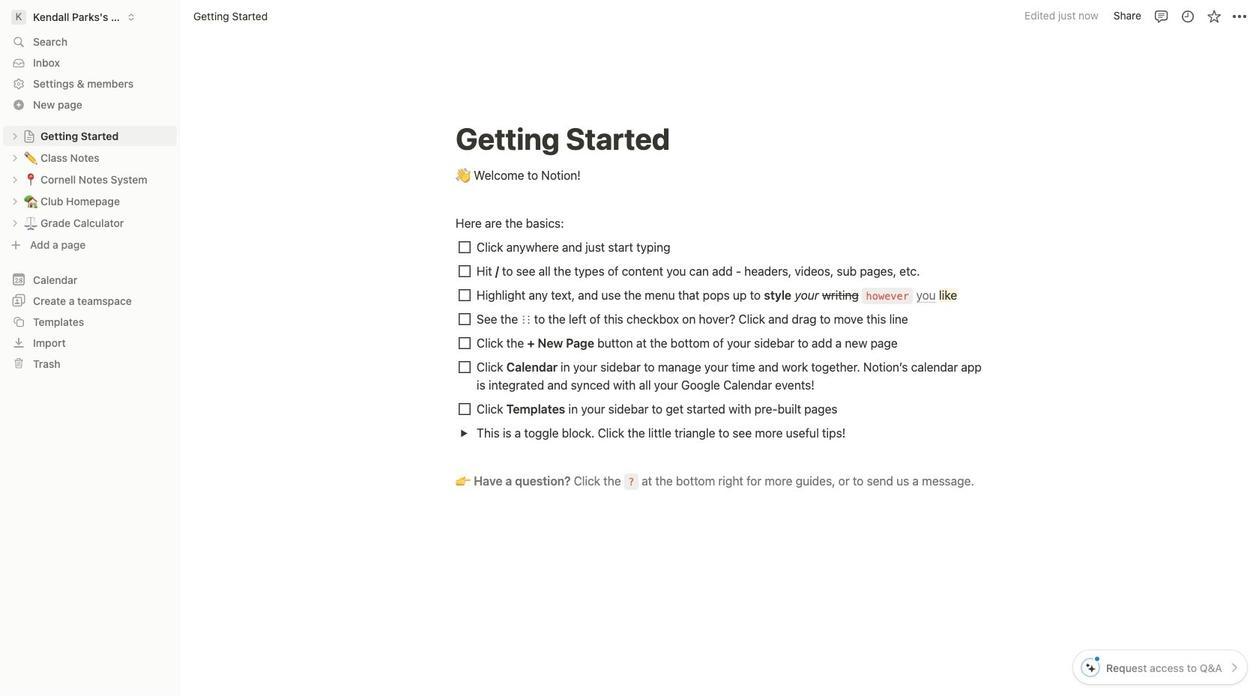 Task type: locate. For each thing, give the bounding box(es) containing it.
0 vertical spatial open image
[[10, 132, 19, 141]]

comments image
[[1154, 9, 1169, 24]]

open image left the 🏡 image
[[10, 197, 19, 206]]

change page icon image
[[22, 129, 36, 143]]

open image left 📍 'icon'
[[10, 175, 19, 184]]

2 vertical spatial open image
[[10, 197, 19, 206]]

2 open image from the top
[[10, 175, 19, 184]]

open image up 👉 image
[[460, 429, 468, 437]]

1 open image from the top
[[10, 132, 19, 141]]

open image for 📍 'icon'
[[10, 175, 19, 184]]

1 vertical spatial open image
[[10, 218, 19, 227]]

open image for ⚖ 'icon'
[[10, 218, 19, 227]]

open image left ✏️ icon at left top
[[10, 153, 19, 162]]

open image left ⚖ 'icon'
[[10, 218, 19, 227]]

3 open image from the top
[[10, 197, 19, 206]]

open image
[[10, 153, 19, 162], [10, 218, 19, 227], [460, 429, 468, 437]]

open image left change page icon on the left top
[[10, 132, 19, 141]]

open image
[[10, 132, 19, 141], [10, 175, 19, 184], [10, 197, 19, 206]]

1 vertical spatial open image
[[10, 175, 19, 184]]

0 vertical spatial open image
[[10, 153, 19, 162]]

✏️ image
[[24, 149, 37, 166]]

👉 image
[[456, 471, 471, 490]]



Task type: describe. For each thing, give the bounding box(es) containing it.
👋 image
[[456, 165, 471, 184]]

2 vertical spatial open image
[[460, 429, 468, 437]]

🏡 image
[[24, 192, 37, 209]]

open image for change page icon on the left top
[[10, 132, 19, 141]]

updates image
[[1180, 9, 1195, 24]]

⚖ image
[[24, 214, 37, 231]]

k image
[[11, 10, 26, 25]]

open image for the 🏡 image
[[10, 197, 19, 206]]

open image for ✏️ icon at left top
[[10, 153, 19, 162]]

favorite image
[[1206, 9, 1221, 24]]

📍 image
[[24, 171, 37, 188]]



Task type: vqa. For each thing, say whether or not it's contained in the screenshot.
👉 'ICON'
yes



